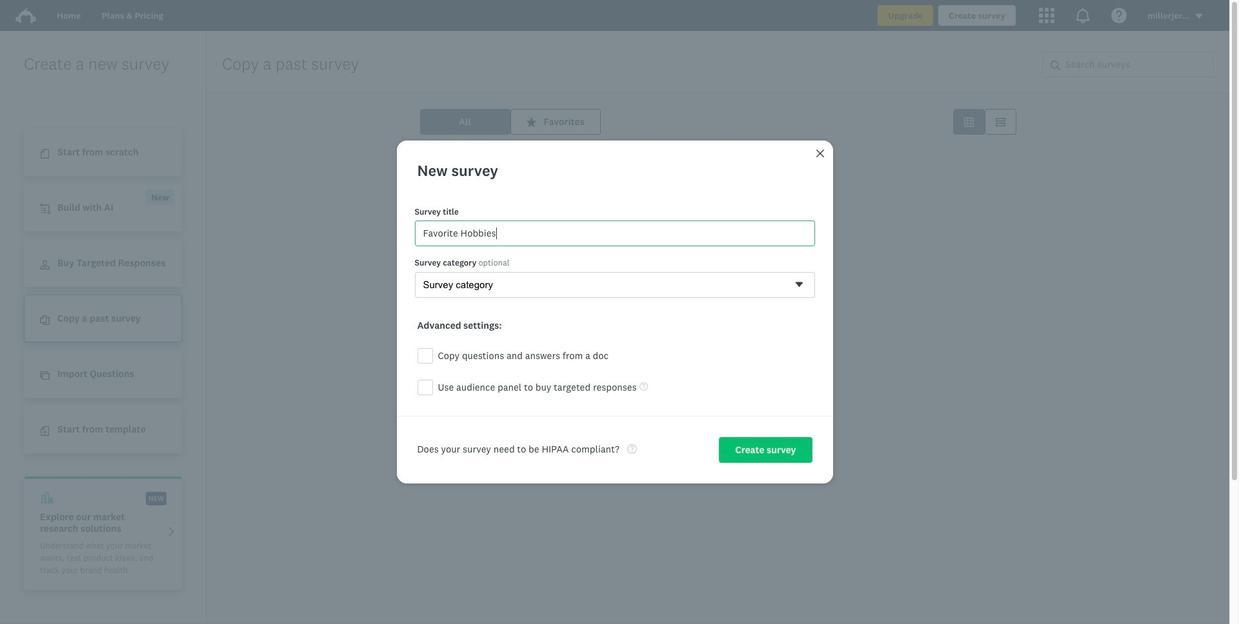 Task type: locate. For each thing, give the bounding box(es) containing it.
dialog
[[397, 141, 833, 484]]

0 vertical spatial help image
[[639, 383, 648, 391]]

Survey name field
[[415, 221, 815, 247]]

help icon image
[[1111, 8, 1127, 23]]

brand logo image
[[15, 5, 36, 26], [15, 8, 36, 23]]

user image
[[40, 260, 50, 270]]

close image
[[815, 148, 825, 159], [816, 150, 824, 157]]

dropdown arrow icon image
[[1195, 12, 1204, 21], [1196, 14, 1203, 19]]

chevronright image
[[167, 527, 176, 537]]

products icon image
[[1039, 8, 1055, 23], [1039, 8, 1055, 23]]

clone image
[[40, 371, 50, 381]]

Search surveys field
[[1060, 52, 1213, 77]]

1 vertical spatial help image
[[627, 445, 637, 454]]

1 brand logo image from the top
[[15, 5, 36, 26]]

help image
[[639, 383, 648, 391], [627, 445, 637, 454]]

0 horizontal spatial help image
[[627, 445, 637, 454]]



Task type: describe. For each thing, give the bounding box(es) containing it.
starfilled image
[[526, 117, 536, 127]]

notification center icon image
[[1075, 8, 1091, 23]]

textboxmultiple image
[[996, 117, 1005, 127]]

search image
[[1051, 61, 1060, 70]]

documentclone image
[[40, 316, 50, 325]]

documentplus image
[[40, 427, 50, 436]]

1 horizontal spatial help image
[[639, 383, 648, 391]]

2 brand logo image from the top
[[15, 8, 36, 23]]

document image
[[40, 149, 50, 159]]

grid image
[[964, 117, 974, 127]]



Task type: vqa. For each thing, say whether or not it's contained in the screenshot.
user image
yes



